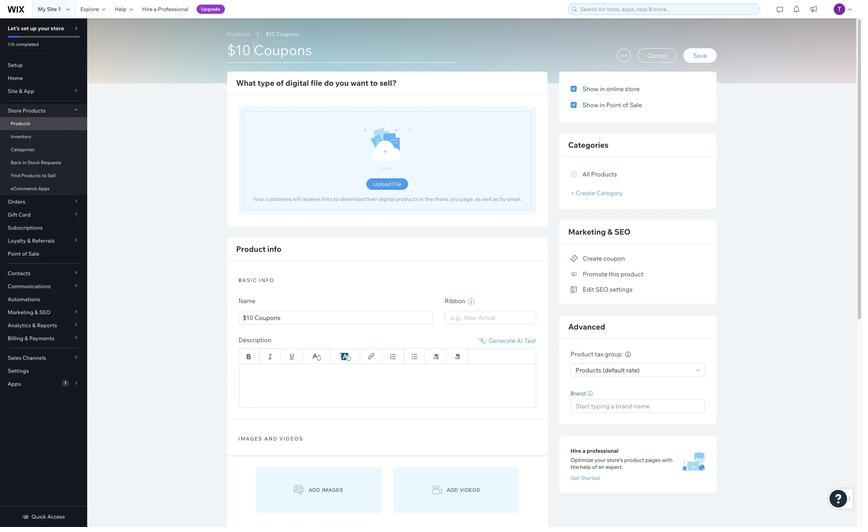 Task type: locate. For each thing, give the bounding box(es) containing it.
1/6
[[8, 41, 15, 47]]

promote image
[[571, 271, 579, 278]]

sale down loyalty & referrals
[[28, 250, 39, 257]]

product right this
[[621, 270, 644, 278]]

1 horizontal spatial 1
[[64, 381, 66, 386]]

professional
[[158, 6, 189, 13]]

0 vertical spatial point
[[607, 101, 622, 109]]

1 vertical spatial site
[[8, 88, 18, 95]]

in left the online
[[600, 85, 606, 93]]

1 inside sidebar element
[[64, 381, 66, 386]]

quick
[[32, 513, 46, 520]]

0 horizontal spatial add
[[309, 487, 321, 493]]

get started link
[[571, 475, 600, 482]]

of inside optimize your store's product pages with the help of an expert.
[[593, 464, 598, 470]]

1 vertical spatial product
[[571, 350, 594, 358]]

coupon
[[604, 255, 626, 262]]

1 horizontal spatial digital
[[379, 196, 395, 203]]

orders button
[[0, 195, 87, 208]]

your customers will receive links to download their digital products in the thank you page, as well as by email.
[[253, 196, 522, 203]]

of right type
[[276, 78, 284, 88]]

store right the online
[[626, 85, 640, 93]]

settings
[[610, 286, 633, 293]]

email.
[[508, 196, 522, 203]]

hire for hire a professional
[[571, 448, 582, 454]]

seo up coupon
[[615, 227, 631, 237]]

1 horizontal spatial marketing
[[569, 227, 606, 237]]

of down the online
[[623, 101, 629, 109]]

your right "up"
[[38, 25, 49, 32]]

a inside form
[[583, 448, 586, 454]]

& up analytics & reports
[[35, 309, 38, 316]]

1 vertical spatial hire
[[571, 448, 582, 454]]

0 vertical spatial hire
[[142, 6, 153, 13]]

the left the thank
[[425, 196, 434, 203]]

1 vertical spatial show
[[583, 101, 599, 109]]

products
[[396, 196, 418, 203]]

0 vertical spatial sale
[[630, 101, 643, 109]]

0 vertical spatial seo
[[615, 227, 631, 237]]

back
[[11, 160, 21, 165]]

info tooltip image
[[626, 352, 632, 358]]

your down professional
[[595, 457, 606, 464]]

as left by
[[493, 196, 499, 203]]

0 vertical spatial info
[[268, 244, 282, 254]]

1 horizontal spatial marketing & seo
[[569, 227, 631, 237]]

billing
[[8, 335, 23, 342]]

product inside optimize your store's product pages with the help of an expert.
[[625, 457, 645, 464]]

0 horizontal spatial the
[[425, 196, 434, 203]]

orders
[[8, 198, 25, 205]]

Select box search field
[[451, 311, 531, 324]]

1 horizontal spatial as
[[493, 196, 499, 203]]

by
[[500, 196, 506, 203]]

1 vertical spatial create
[[583, 255, 603, 262]]

0 vertical spatial store
[[51, 25, 64, 32]]

all
[[583, 170, 590, 178]]

sell
[[47, 173, 56, 178]]

a for professional
[[583, 448, 586, 454]]

0 vertical spatial site
[[47, 6, 57, 13]]

create
[[576, 189, 596, 197], [583, 255, 603, 262]]

products right all in the right of the page
[[592, 170, 618, 178]]

product
[[621, 270, 644, 278], [625, 457, 645, 464]]

0 horizontal spatial product
[[236, 244, 266, 254]]

rate)
[[627, 366, 640, 374]]

1 horizontal spatial point
[[607, 101, 622, 109]]

the left the help
[[571, 464, 579, 470]]

as left "well"
[[476, 196, 481, 203]]

my site 1
[[38, 6, 61, 13]]

gallery image
[[294, 485, 305, 495]]

0 vertical spatial marketing
[[569, 227, 606, 237]]

0 horizontal spatial to
[[42, 173, 46, 178]]

& up coupon
[[608, 227, 613, 237]]

products link down store products
[[0, 117, 87, 130]]

add videos
[[447, 487, 481, 493]]

billing & payments button
[[0, 332, 87, 345]]

your inside optimize your store's product pages with the help of an expert.
[[595, 457, 606, 464]]

create up the promote
[[583, 255, 603, 262]]

0 vertical spatial 1
[[58, 6, 61, 13]]

show for show in point of sale
[[583, 101, 599, 109]]

get
[[571, 475, 580, 482]]

product up basic
[[236, 244, 266, 254]]

0 horizontal spatial point
[[8, 250, 21, 257]]

1
[[58, 6, 61, 13], [64, 381, 66, 386]]

hire right help button
[[142, 6, 153, 13]]

1 vertical spatial digital
[[379, 196, 395, 203]]

0 vertical spatial you
[[336, 78, 349, 88]]

expert.
[[606, 464, 624, 470]]

find products to sell link
[[0, 169, 87, 182]]

marketing & seo up create coupon button
[[569, 227, 631, 237]]

of left an
[[593, 464, 598, 470]]

1 horizontal spatial products link
[[223, 30, 254, 38]]

0 horizontal spatial seo
[[39, 309, 51, 316]]

and
[[265, 436, 278, 442]]

1 vertical spatial marketing
[[8, 309, 33, 316]]

help
[[115, 6, 127, 13]]

store inside form
[[626, 85, 640, 93]]

apps down settings
[[8, 381, 21, 387]]

a left professional
[[154, 6, 157, 13]]

inventory
[[11, 134, 31, 139]]

2 add from the left
[[447, 487, 459, 493]]

point inside the point of sale link
[[8, 250, 21, 257]]

& for billing & payments popup button at the bottom left of page
[[25, 335, 28, 342]]

info up basic info
[[268, 244, 282, 254]]

in inside 'back in stock requests' link
[[22, 160, 26, 165]]

0 vertical spatial your
[[38, 25, 49, 32]]

1 horizontal spatial your
[[595, 457, 606, 464]]

1 vertical spatial apps
[[8, 381, 21, 387]]

hire for hire a professional
[[142, 6, 153, 13]]

marketing inside popup button
[[8, 309, 33, 316]]

to left sell
[[42, 173, 46, 178]]

add right videos icon
[[447, 487, 459, 493]]

& left 'reports'
[[32, 322, 36, 329]]

0 vertical spatial marketing & seo
[[569, 227, 631, 237]]

create right +
[[576, 189, 596, 197]]

0 horizontal spatial sale
[[28, 250, 39, 257]]

1 horizontal spatial product
[[571, 350, 594, 358]]

0 horizontal spatial categories
[[11, 147, 35, 152]]

set
[[21, 25, 29, 32]]

promote
[[583, 270, 608, 278]]

site right "my"
[[47, 6, 57, 13]]

videos icon image
[[433, 485, 443, 495]]

seo right edit
[[596, 286, 609, 293]]

1 vertical spatial seo
[[596, 286, 609, 293]]

in right "back"
[[22, 160, 26, 165]]

site down "home"
[[8, 88, 18, 95]]

a up optimize
[[583, 448, 586, 454]]

this
[[609, 270, 620, 278]]

1 vertical spatial you
[[450, 196, 459, 203]]

1 add from the left
[[309, 487, 321, 493]]

0 horizontal spatial apps
[[8, 381, 21, 387]]

2 vertical spatial seo
[[39, 309, 51, 316]]

show left the online
[[583, 85, 599, 93]]

0 horizontal spatial as
[[476, 196, 481, 203]]

images
[[239, 436, 263, 442]]

show
[[583, 85, 599, 93], [583, 101, 599, 109]]

0 horizontal spatial marketing
[[8, 309, 33, 316]]

as
[[476, 196, 481, 203], [493, 196, 499, 203]]

links
[[322, 196, 333, 203]]

0 horizontal spatial hire
[[142, 6, 153, 13]]

professional
[[587, 448, 619, 454]]

& inside form
[[608, 227, 613, 237]]

your inside sidebar element
[[38, 25, 49, 32]]

2 show from the top
[[583, 101, 599, 109]]

help
[[581, 464, 592, 470]]

of down loyalty & referrals
[[22, 250, 27, 257]]

categories down inventory
[[11, 147, 35, 152]]

hire inside form
[[571, 448, 582, 454]]

products down product tax group
[[576, 366, 602, 374]]

to left sell?
[[371, 78, 378, 88]]

point down loyalty
[[8, 250, 21, 257]]

1 down settings link
[[64, 381, 66, 386]]

edit seo settings button
[[571, 284, 633, 295]]

sell?
[[380, 78, 397, 88]]

1 horizontal spatial a
[[583, 448, 586, 454]]

add right gallery image
[[309, 487, 321, 493]]

digital right their
[[379, 196, 395, 203]]

cancel button
[[638, 48, 677, 63]]

product left pages
[[625, 457, 645, 464]]

product inside button
[[621, 270, 644, 278]]

to inside sidebar element
[[42, 173, 46, 178]]

to right links
[[334, 196, 339, 203]]

1 vertical spatial 1
[[64, 381, 66, 386]]

store down my site 1
[[51, 25, 64, 32]]

brand
[[571, 390, 586, 397]]

marketing
[[569, 227, 606, 237], [8, 309, 33, 316]]

1 right "my"
[[58, 6, 61, 13]]

point
[[607, 101, 622, 109], [8, 250, 21, 257]]

show down 'show in online store'
[[583, 101, 599, 109]]

started
[[582, 475, 600, 482]]

seo up "analytics & reports" dropdown button
[[39, 309, 51, 316]]

0 vertical spatial the
[[425, 196, 434, 203]]

0 vertical spatial show
[[583, 85, 599, 93]]

2 vertical spatial to
[[334, 196, 339, 203]]

1 vertical spatial info
[[259, 277, 275, 283]]

1 vertical spatial your
[[595, 457, 606, 464]]

hire up optimize
[[571, 448, 582, 454]]

marketing up the 'analytics' at bottom left
[[8, 309, 33, 316]]

upload
[[374, 181, 392, 188]]

1 horizontal spatial hire
[[571, 448, 582, 454]]

1 horizontal spatial sale
[[630, 101, 643, 109]]

0 horizontal spatial store
[[51, 25, 64, 32]]

site & app
[[8, 88, 34, 95]]

Search for tools, apps, help & more... field
[[578, 4, 758, 15]]

sales channels
[[8, 355, 46, 361]]

seo settings image
[[571, 286, 579, 293]]

0 vertical spatial to
[[371, 78, 378, 88]]

info
[[268, 244, 282, 254], [259, 277, 275, 283]]

save
[[694, 52, 708, 59]]

0 horizontal spatial digital
[[286, 78, 309, 88]]

ecommerce apps link
[[0, 182, 87, 195]]

gift card
[[8, 211, 31, 218]]

store's
[[607, 457, 624, 464]]

& right billing
[[25, 335, 28, 342]]

digital left file
[[286, 78, 309, 88]]

info for basic info
[[259, 277, 275, 283]]

0 vertical spatial a
[[154, 6, 157, 13]]

1 vertical spatial products link
[[0, 117, 87, 130]]

explore
[[80, 6, 99, 13]]

categories up all in the right of the page
[[569, 140, 609, 150]]

1 horizontal spatial the
[[571, 464, 579, 470]]

1 vertical spatial the
[[571, 464, 579, 470]]

1 vertical spatial store
[[626, 85, 640, 93]]

automations link
[[0, 293, 87, 306]]

1 vertical spatial to
[[42, 173, 46, 178]]

images
[[322, 487, 344, 493]]

setup link
[[0, 59, 87, 72]]

you right do
[[336, 78, 349, 88]]

info right basic
[[259, 277, 275, 283]]

0 vertical spatial product
[[621, 270, 644, 278]]

the
[[425, 196, 434, 203], [571, 464, 579, 470]]

& inside popup button
[[25, 335, 28, 342]]

payments
[[29, 335, 54, 342]]

settings link
[[0, 364, 87, 377]]

1 vertical spatial point
[[8, 250, 21, 257]]

+ create category button
[[571, 189, 624, 197]]

1 horizontal spatial seo
[[596, 286, 609, 293]]

& left app
[[19, 88, 22, 95]]

$10
[[266, 31, 275, 38]]

products link left $10
[[223, 30, 254, 38]]

1 horizontal spatial to
[[334, 196, 339, 203]]

0 vertical spatial apps
[[38, 186, 50, 191]]

products right store
[[23, 107, 46, 114]]

0 horizontal spatial your
[[38, 25, 49, 32]]

1 horizontal spatial add
[[447, 487, 459, 493]]

marketing & seo up analytics & reports
[[8, 309, 51, 316]]

site inside dropdown button
[[8, 88, 18, 95]]

marketing up create coupon button
[[569, 227, 606, 237]]

store products button
[[0, 104, 87, 117]]

1 as from the left
[[476, 196, 481, 203]]

0 vertical spatial digital
[[286, 78, 309, 88]]

card
[[18, 211, 31, 218]]

ecommerce
[[11, 186, 37, 191]]

1 show from the top
[[583, 85, 599, 93]]

add images
[[309, 487, 344, 493]]

0 horizontal spatial you
[[336, 78, 349, 88]]

0 horizontal spatial a
[[154, 6, 157, 13]]

ai
[[517, 337, 523, 345]]

product left tax
[[571, 350, 594, 358]]

sales
[[8, 355, 21, 361]]

categories link
[[0, 143, 87, 156]]

+ create category
[[571, 189, 624, 197]]

apps down find products to sell link
[[38, 186, 50, 191]]

you left page,
[[450, 196, 459, 203]]

& right loyalty
[[27, 237, 31, 244]]

1 horizontal spatial you
[[450, 196, 459, 203]]

point down the online
[[607, 101, 622, 109]]

products left $10
[[227, 31, 250, 38]]

1 vertical spatial a
[[583, 448, 586, 454]]

1 horizontal spatial store
[[626, 85, 640, 93]]

0 vertical spatial product
[[236, 244, 266, 254]]

basic info
[[239, 277, 275, 283]]

form
[[87, 18, 863, 527]]

0 horizontal spatial site
[[8, 88, 18, 95]]

seo
[[615, 227, 631, 237], [596, 286, 609, 293], [39, 309, 51, 316]]

0 horizontal spatial marketing & seo
[[8, 309, 51, 316]]

get started
[[571, 475, 600, 482]]

0 vertical spatial products link
[[223, 30, 254, 38]]

1 vertical spatial marketing & seo
[[8, 309, 51, 316]]

sale down 'show in online store'
[[630, 101, 643, 109]]

1 vertical spatial sale
[[28, 250, 39, 257]]

1 vertical spatial product
[[625, 457, 645, 464]]

save button
[[684, 48, 717, 63]]

file
[[393, 181, 402, 188]]

in down 'show in online store'
[[600, 101, 606, 109]]



Task type: describe. For each thing, give the bounding box(es) containing it.
want
[[351, 78, 369, 88]]

create inside button
[[583, 255, 603, 262]]

2 horizontal spatial seo
[[615, 227, 631, 237]]

thank
[[435, 196, 449, 203]]

analytics
[[8, 322, 31, 329]]

back in stock requests link
[[0, 156, 87, 169]]

0 horizontal spatial 1
[[58, 6, 61, 13]]

contacts
[[8, 270, 31, 277]]

sale inside form
[[630, 101, 643, 109]]

their
[[366, 196, 378, 203]]

requests
[[41, 160, 61, 165]]

page,
[[461, 196, 474, 203]]

of inside sidebar element
[[22, 250, 27, 257]]

upgrade button
[[197, 5, 225, 14]]

images and videos
[[239, 436, 304, 442]]

in for stock
[[22, 160, 26, 165]]

upload file button
[[367, 178, 409, 190]]

reports
[[37, 322, 57, 329]]

Untitled Product text field
[[227, 41, 457, 63]]

access
[[47, 513, 65, 520]]

show in point of sale
[[583, 101, 643, 109]]

tax
[[595, 350, 604, 358]]

products link inside form
[[223, 30, 254, 38]]

& for "analytics & reports" dropdown button
[[32, 322, 36, 329]]

seo inside popup button
[[39, 309, 51, 316]]

site & app button
[[0, 85, 87, 98]]

online
[[607, 85, 624, 93]]

promote this product button
[[571, 269, 644, 279]]

in for online
[[600, 85, 606, 93]]

communications
[[8, 283, 51, 290]]

do
[[324, 78, 334, 88]]

categories inside categories link
[[11, 147, 35, 152]]

billing & payments
[[8, 335, 54, 342]]

1 horizontal spatial apps
[[38, 186, 50, 191]]

sale inside sidebar element
[[28, 250, 39, 257]]

sales channels button
[[0, 351, 87, 364]]

& for site & app dropdown button
[[19, 88, 22, 95]]

what type of digital file do you want to sell?
[[236, 78, 397, 88]]

customers
[[265, 196, 292, 203]]

communications button
[[0, 280, 87, 293]]

show for show in online store
[[583, 85, 599, 93]]

stock
[[27, 160, 40, 165]]

loyalty & referrals button
[[0, 234, 87, 247]]

in right products
[[420, 196, 424, 203]]

download
[[340, 196, 365, 203]]

2 horizontal spatial to
[[371, 78, 378, 88]]

generate ai text button
[[478, 336, 537, 345]]

settings
[[8, 368, 29, 374]]

subscriptions
[[8, 224, 43, 231]]

with
[[663, 457, 673, 464]]

marketing & seo inside popup button
[[8, 309, 51, 316]]

hire a professional
[[142, 6, 189, 13]]

product info
[[236, 244, 282, 254]]

false text field
[[239, 364, 537, 408]]

in for point
[[600, 101, 606, 109]]

seo inside button
[[596, 286, 609, 293]]

all products
[[583, 170, 618, 178]]

form containing what type of digital file do you want to sell?
[[87, 18, 863, 527]]

1 horizontal spatial site
[[47, 6, 57, 13]]

product for product info
[[236, 244, 266, 254]]

add for add images
[[309, 487, 321, 493]]

hire a professional
[[571, 448, 619, 454]]

edit seo settings
[[583, 286, 633, 293]]

products (default rate)
[[576, 366, 640, 374]]

& for the marketing & seo popup button
[[35, 309, 38, 316]]

point of sale link
[[0, 247, 87, 260]]

generate
[[489, 337, 516, 345]]

setup
[[8, 62, 23, 69]]

1/6 completed
[[8, 41, 39, 47]]

advanced
[[569, 322, 606, 332]]

& for loyalty & referrals popup button
[[27, 237, 31, 244]]

automations
[[8, 296, 40, 303]]

info for product info
[[268, 244, 282, 254]]

home link
[[0, 72, 87, 85]]

1 horizontal spatial categories
[[569, 140, 609, 150]]

coupons
[[277, 31, 299, 38]]

my
[[38, 6, 46, 13]]

product for product tax group
[[571, 350, 594, 358]]

0 horizontal spatial products link
[[0, 117, 87, 130]]

add for add videos
[[447, 487, 459, 493]]

+
[[571, 189, 575, 197]]

generate ai text
[[489, 337, 537, 345]]

marketing inside form
[[569, 227, 606, 237]]

show in online store
[[583, 85, 640, 93]]

0 vertical spatial create
[[576, 189, 596, 197]]

products inside dropdown button
[[23, 107, 46, 114]]

back in stock requests
[[11, 160, 61, 165]]

will
[[293, 196, 301, 203]]

products up inventory
[[11, 121, 30, 126]]

let's
[[8, 25, 20, 32]]

description
[[239, 336, 272, 344]]

well
[[482, 196, 492, 203]]

inventory link
[[0, 130, 87, 143]]

name
[[239, 297, 256, 305]]

store inside sidebar element
[[51, 25, 64, 32]]

marketing & seo inside form
[[569, 227, 631, 237]]

help button
[[110, 0, 138, 18]]

product tax group
[[571, 350, 624, 358]]

what
[[236, 78, 256, 88]]

Start typing a brand name field
[[574, 400, 703, 413]]

sidebar element
[[0, 18, 87, 527]]

your
[[253, 196, 264, 203]]

receive
[[302, 196, 320, 203]]

ribbon
[[445, 297, 467, 305]]

products up ecommerce apps
[[21, 173, 41, 178]]

a for professional
[[154, 6, 157, 13]]

hire a professional link
[[138, 0, 193, 18]]

loyalty
[[8, 237, 26, 244]]

let's set up your store
[[8, 25, 64, 32]]

promote coupon image
[[571, 255, 579, 262]]

2 as from the left
[[493, 196, 499, 203]]

point inside form
[[607, 101, 622, 109]]

optimize
[[571, 457, 594, 464]]

the inside optimize your store's product pages with the help of an expert.
[[571, 464, 579, 470]]

subscriptions link
[[0, 221, 87, 234]]

ecommerce apps
[[11, 186, 50, 191]]

up
[[30, 25, 37, 32]]

Add a product name text field
[[239, 311, 434, 325]]

create coupon
[[583, 255, 626, 262]]

optimize your store's product pages with the help of an expert.
[[571, 457, 673, 470]]

upgrade
[[201, 6, 220, 12]]



Task type: vqa. For each thing, say whether or not it's contained in the screenshot.
Popular
no



